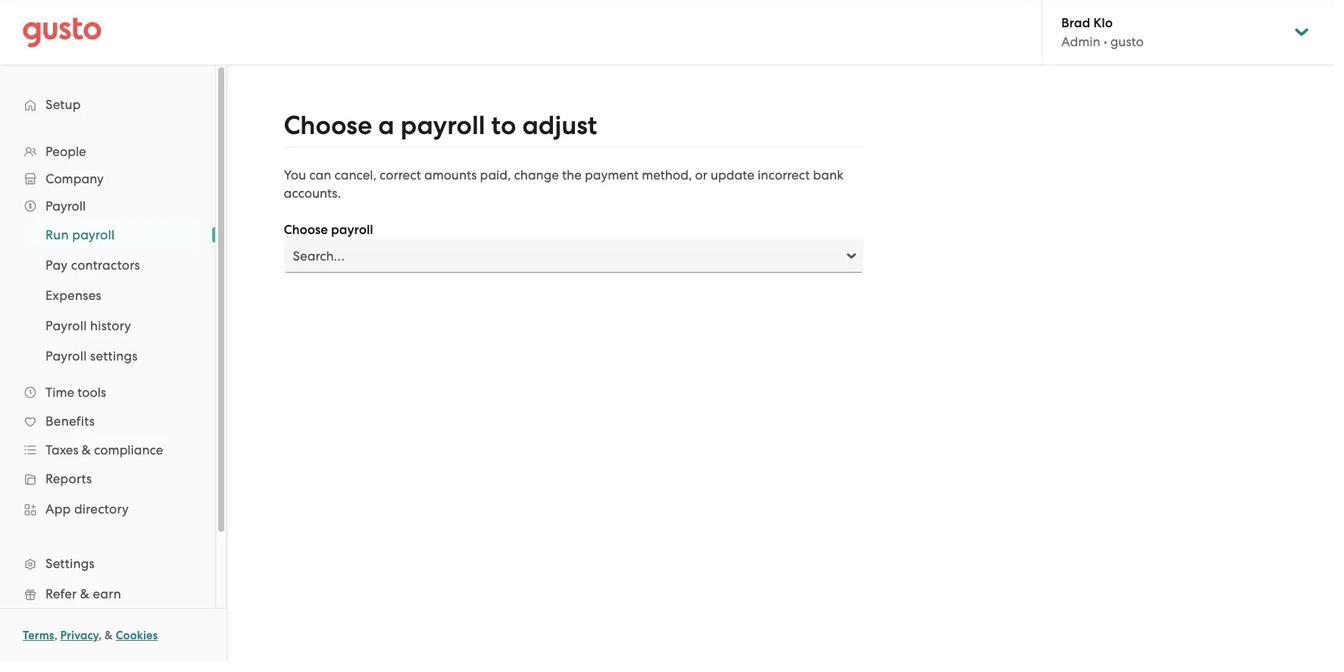 Task type: locate. For each thing, give the bounding box(es) containing it.
gusto
[[1110, 34, 1144, 49]]

refer
[[45, 586, 77, 601]]

earn
[[93, 586, 121, 601]]

3 payroll from the top
[[45, 348, 87, 364]]

cookies button
[[116, 626, 158, 645]]

choose up 'search…'
[[284, 222, 328, 238]]

&
[[82, 442, 91, 458], [80, 586, 89, 601], [105, 629, 113, 642]]

to
[[491, 110, 516, 141]]

search…
[[293, 248, 345, 264]]

,
[[54, 629, 57, 642], [99, 629, 102, 642]]

list containing run payroll
[[0, 220, 215, 371]]

2 vertical spatial payroll
[[45, 348, 87, 364]]

& inside dropdown button
[[82, 442, 91, 458]]

gusto navigation element
[[0, 65, 215, 662]]

benefits
[[45, 414, 95, 429]]

payroll for run payroll
[[72, 227, 115, 242]]

& right taxes
[[82, 442, 91, 458]]

history
[[90, 318, 131, 333]]

terms link
[[23, 629, 54, 642]]

privacy link
[[60, 629, 99, 642]]

amounts
[[424, 167, 477, 183]]

& for earn
[[80, 586, 89, 601]]

privacy
[[60, 629, 99, 642]]

app directory
[[45, 501, 129, 517]]

the
[[562, 167, 582, 183]]

time tools button
[[15, 379, 200, 406]]

settings
[[45, 556, 95, 571]]

cookies
[[116, 629, 158, 642]]

& left cookies on the bottom of the page
[[105, 629, 113, 642]]

, left cookies on the bottom of the page
[[99, 629, 102, 642]]

1 vertical spatial &
[[80, 586, 89, 601]]

accounts.
[[284, 186, 341, 201]]

klo
[[1093, 15, 1113, 31]]

1 , from the left
[[54, 629, 57, 642]]

payroll up 'search…'
[[331, 222, 373, 238]]

settings link
[[15, 550, 200, 577]]

adjust
[[522, 110, 597, 141]]

a
[[378, 110, 394, 141]]

payroll inside gusto navigation element
[[72, 227, 115, 242]]

payroll settings
[[45, 348, 138, 364]]

payroll inside dropdown button
[[45, 198, 86, 214]]

2 choose from the top
[[284, 222, 328, 238]]

run
[[45, 227, 69, 242]]

1 vertical spatial choose
[[284, 222, 328, 238]]

payroll up time
[[45, 348, 87, 364]]

1 list from the top
[[0, 138, 215, 662]]

payroll down "company"
[[45, 198, 86, 214]]

payroll
[[401, 110, 485, 141], [331, 222, 373, 238], [72, 227, 115, 242]]

time
[[45, 385, 74, 400]]

1 vertical spatial payroll
[[45, 318, 87, 333]]

2 list from the top
[[0, 220, 215, 371]]

list
[[0, 138, 215, 662], [0, 220, 215, 371]]

payroll down 'expenses'
[[45, 318, 87, 333]]

compliance
[[94, 442, 163, 458]]

0 horizontal spatial payroll
[[72, 227, 115, 242]]

choose payroll
[[284, 222, 373, 238]]

choose for choose a payroll to adjust
[[284, 110, 372, 141]]

0 horizontal spatial ,
[[54, 629, 57, 642]]

setup link
[[15, 91, 200, 118]]

0 vertical spatial choose
[[284, 110, 372, 141]]

1 horizontal spatial ,
[[99, 629, 102, 642]]

& for compliance
[[82, 442, 91, 458]]

expenses link
[[27, 282, 200, 309]]

payroll up pay contractors
[[72, 227, 115, 242]]

payment
[[585, 167, 639, 183]]

terms
[[23, 629, 54, 642]]

run payroll link
[[27, 221, 200, 248]]

choose
[[284, 110, 372, 141], [284, 222, 328, 238]]

0 vertical spatial payroll
[[45, 198, 86, 214]]

payroll
[[45, 198, 86, 214], [45, 318, 87, 333], [45, 348, 87, 364]]

1 payroll from the top
[[45, 198, 86, 214]]

payroll up the amounts
[[401, 110, 485, 141]]

2 vertical spatial &
[[105, 629, 113, 642]]

terms , privacy , & cookies
[[23, 629, 158, 642]]

expenses
[[45, 288, 101, 303]]

admin
[[1061, 34, 1100, 49]]

refer & earn
[[45, 586, 121, 601]]

0 vertical spatial &
[[82, 442, 91, 458]]

, left the privacy link
[[54, 629, 57, 642]]

& left earn
[[80, 586, 89, 601]]

setup
[[45, 97, 81, 112]]

2 payroll from the top
[[45, 318, 87, 333]]

payroll for choose payroll
[[331, 222, 373, 238]]

1 choose from the top
[[284, 110, 372, 141]]

choose up can
[[284, 110, 372, 141]]

app directory link
[[15, 495, 200, 523]]

1 horizontal spatial payroll
[[331, 222, 373, 238]]



Task type: vqa. For each thing, say whether or not it's contained in the screenshot.
Expenses link
yes



Task type: describe. For each thing, give the bounding box(es) containing it.
pay
[[45, 258, 68, 273]]

correct
[[380, 167, 421, 183]]

home image
[[23, 17, 102, 47]]

you can cancel, correct amounts paid, change the payment method, or update incorrect bank accounts.
[[284, 167, 844, 201]]

people
[[45, 144, 86, 159]]

brad
[[1061, 15, 1090, 31]]

or
[[695, 167, 707, 183]]

•
[[1104, 34, 1107, 49]]

payroll button
[[15, 192, 200, 220]]

paid,
[[480, 167, 511, 183]]

contractors
[[71, 258, 140, 273]]

change
[[514, 167, 559, 183]]

list containing people
[[0, 138, 215, 662]]

you
[[284, 167, 306, 183]]

payroll for payroll settings
[[45, 348, 87, 364]]

choose for choose payroll
[[284, 222, 328, 238]]

company button
[[15, 165, 200, 192]]

run payroll
[[45, 227, 115, 242]]

payroll settings link
[[27, 342, 200, 370]]

people button
[[15, 138, 200, 165]]

pay contractors link
[[27, 252, 200, 279]]

reports link
[[15, 465, 200, 492]]

pay contractors
[[45, 258, 140, 273]]

company
[[45, 171, 104, 186]]

2 horizontal spatial payroll
[[401, 110, 485, 141]]

payroll for payroll history
[[45, 318, 87, 333]]

time tools
[[45, 385, 106, 400]]

bank
[[813, 167, 844, 183]]

payroll for payroll
[[45, 198, 86, 214]]

cancel,
[[334, 167, 376, 183]]

payroll history link
[[27, 312, 200, 339]]

update
[[711, 167, 754, 183]]

reports
[[45, 471, 92, 486]]

benefits link
[[15, 408, 200, 435]]

incorrect
[[758, 167, 810, 183]]

settings
[[90, 348, 138, 364]]

taxes & compliance
[[45, 442, 163, 458]]

directory
[[74, 501, 129, 517]]

brad klo admin • gusto
[[1061, 15, 1144, 49]]

choose a payroll to adjust
[[284, 110, 597, 141]]

taxes & compliance button
[[15, 436, 200, 464]]

payroll history
[[45, 318, 131, 333]]

2 , from the left
[[99, 629, 102, 642]]

app
[[45, 501, 71, 517]]

method,
[[642, 167, 692, 183]]

refer & earn link
[[15, 580, 200, 608]]

tools
[[77, 385, 106, 400]]

can
[[309, 167, 331, 183]]

taxes
[[45, 442, 79, 458]]



